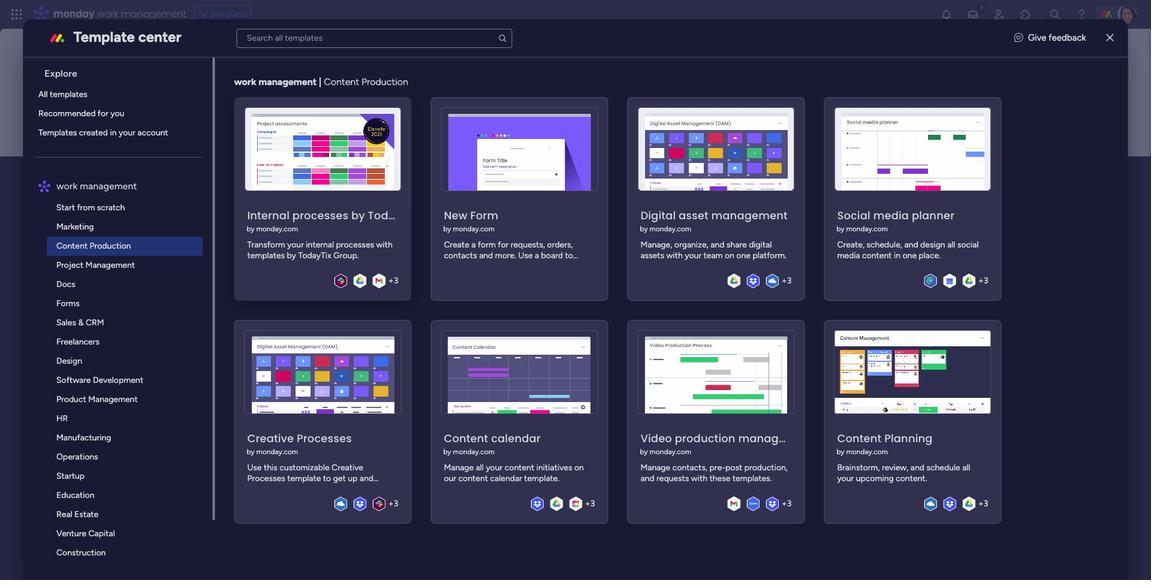Task type: describe. For each thing, give the bounding box(es) containing it.
+ for content planning
[[978, 499, 984, 509]]

software development
[[57, 375, 143, 385]]

processes inside 'transform your internal processes with templates by todaytix group.'
[[336, 240, 374, 250]]

calendar inside manage all your content initiatives on our content calendar template.
[[490, 473, 522, 484]]

1 image
[[976, 1, 987, 14]]

james peterson image
[[1117, 5, 1137, 24]]

education
[[57, 490, 95, 501]]

template.
[[524, 473, 560, 484]]

schedule,
[[867, 240, 902, 250]]

all for planner
[[947, 240, 955, 250]]

post
[[725, 463, 742, 473]]

invite members image
[[993, 8, 1005, 20]]

media inside "create, schedule, and design all social media content in one place."
[[837, 250, 860, 261]]

help image
[[1076, 8, 1088, 20]]

permissions
[[198, 233, 249, 244]]

content right | at the left top of page
[[324, 76, 359, 88]]

template
[[73, 28, 135, 45]]

3 for content calendar
[[590, 499, 595, 509]]

management inside list box
[[80, 180, 137, 192]]

templates inside button
[[119, 297, 162, 308]]

todaytix inside 'transform your internal processes with templates by todaytix group.'
[[298, 250, 331, 261]]

management for product management
[[88, 394, 138, 405]]

templates inside explore element
[[50, 89, 88, 100]]

processes
[[297, 431, 352, 446]]

sales
[[57, 318, 76, 328]]

recommended for you
[[39, 109, 125, 119]]

scratch
[[97, 203, 125, 213]]

all for by
[[962, 463, 970, 473]]

monday work management
[[53, 7, 186, 21]]

+ 3 for internal processes by todaytix group
[[389, 276, 398, 286]]

work management | content production
[[234, 76, 408, 88]]

create,
[[837, 240, 865, 250]]

by inside content calendar by monday.com
[[443, 448, 451, 456]]

transform
[[247, 240, 285, 250]]

+ for internal processes by todaytix group
[[389, 276, 394, 286]]

content calendar by monday.com
[[443, 431, 541, 456]]

contacts,
[[672, 463, 707, 473]]

product management
[[57, 394, 138, 405]]

all templates
[[39, 89, 88, 100]]

by up transform
[[247, 225, 255, 233]]

estate
[[75, 510, 99, 520]]

feedback
[[1049, 33, 1086, 43]]

place.
[[919, 250, 941, 261]]

manage all your content initiatives on our content calendar template.
[[444, 463, 584, 484]]

all inside manage all your content initiatives on our content calendar template.
[[476, 463, 484, 473]]

manage,
[[641, 240, 672, 250]]

+ for digital asset management
[[782, 276, 787, 286]]

share
[[726, 240, 747, 250]]

processes inside internal processes by todaytix group by monday.com
[[292, 208, 348, 223]]

freelancers
[[57, 337, 100, 347]]

internal processes by todaytix group by monday.com
[[247, 208, 453, 233]]

brainstorm,
[[837, 463, 880, 473]]

add from templates
[[76, 297, 162, 308]]

real estate
[[57, 510, 99, 520]]

your inside manage, organize, and share digital assets with your team on one platform.
[[685, 250, 702, 261]]

monday.com inside content calendar by monday.com
[[453, 448, 495, 456]]

+ 3 for video production management
[[782, 499, 792, 509]]

marketing
[[57, 222, 94, 232]]

3 for social media planner
[[984, 276, 988, 286]]

3 for content planning
[[984, 499, 988, 509]]

todaytix inside internal processes by todaytix group by monday.com
[[368, 208, 417, 223]]

0 vertical spatial production
[[362, 76, 408, 88]]

hr
[[57, 414, 68, 424]]

and for planning
[[911, 463, 924, 473]]

content.
[[896, 473, 927, 484]]

production,
[[744, 463, 788, 473]]

add for add from templates
[[76, 297, 94, 308]]

project management
[[57, 260, 135, 270]]

review,
[[882, 463, 908, 473]]

monday.com inside video production management by monday.com
[[650, 448, 691, 456]]

inbox image
[[967, 8, 979, 20]]

monday.com inside social media planner by monday.com
[[846, 225, 888, 233]]

give
[[1028, 33, 1046, 43]]

group.
[[333, 250, 359, 261]]

digital
[[641, 208, 676, 223]]

operations
[[57, 452, 98, 462]]

manage contacts, pre-post production, and requests with these templates.
[[641, 463, 788, 484]]

notifications image
[[941, 8, 953, 20]]

search image
[[498, 33, 507, 43]]

new workspace
[[140, 161, 292, 188]]

+ 3 for digital asset management
[[782, 276, 792, 286]]

recent boards
[[67, 233, 130, 244]]

explore heading
[[35, 58, 212, 85]]

upcoming
[[856, 473, 894, 484]]

+ for video production management
[[782, 499, 787, 509]]

0
[[113, 266, 120, 279]]

asset
[[679, 208, 708, 223]]

platform.
[[753, 250, 787, 261]]

production inside work management templates element
[[90, 241, 131, 251]]

content for calendar
[[444, 431, 488, 446]]

created
[[79, 128, 108, 138]]

with inside manage, organize, and share digital assets with your team on one platform.
[[666, 250, 683, 261]]

manufacturing
[[57, 433, 111, 443]]

brainstorm, review, and schedule all your upcoming content.
[[837, 463, 970, 484]]

startup
[[57, 471, 85, 481]]

1 vertical spatial boards
[[122, 266, 155, 279]]

pre-
[[710, 463, 725, 473]]

+ for creative processes
[[389, 499, 394, 509]]

3 for creative processes
[[394, 499, 398, 509]]

internal
[[306, 240, 334, 250]]

and for media
[[904, 240, 918, 250]]

+ 3 for social media planner
[[978, 276, 988, 286]]

add for add
[[139, 190, 157, 200]]

start
[[57, 203, 75, 213]]

content planning by monday.com
[[837, 431, 933, 456]]

our
[[444, 473, 456, 484]]

workspace
[[190, 266, 242, 279]]

search everything image
[[1049, 8, 1061, 20]]

planner
[[912, 208, 955, 223]]

monday
[[53, 7, 94, 21]]

capital
[[89, 529, 115, 539]]

account
[[138, 128, 168, 138]]

content for media
[[862, 250, 892, 261]]

organize,
[[674, 240, 708, 250]]

+ 3 for content calendar
[[585, 499, 595, 509]]

by up group.
[[351, 208, 365, 223]]

crm
[[86, 318, 104, 328]]

transform your internal processes with templates by todaytix group.
[[247, 240, 393, 261]]

social
[[957, 240, 979, 250]]

recent
[[67, 233, 98, 244]]

social
[[837, 208, 870, 223]]

recommended
[[39, 109, 96, 119]]

New Workspace field
[[137, 161, 984, 188]]



Task type: locate. For each thing, give the bounding box(es) containing it.
content up template.
[[505, 463, 534, 473]]

1 vertical spatial work
[[234, 76, 256, 88]]

management
[[86, 260, 135, 270], [88, 394, 138, 405]]

by up brainstorm,
[[837, 448, 844, 456]]

requests
[[656, 473, 689, 484]]

one inside manage, organize, and share digital assets with your team on one platform.
[[736, 250, 751, 261]]

manage up 'our'
[[444, 463, 474, 473]]

sales & crm
[[57, 318, 104, 328]]

v2 user feedback image
[[1014, 31, 1023, 45]]

content down schedule,
[[862, 250, 892, 261]]

and up team
[[711, 240, 724, 250]]

2 horizontal spatial work
[[234, 76, 256, 88]]

with down organize, at the top
[[666, 250, 683, 261]]

monday.com down the internal
[[256, 225, 298, 233]]

manage inside manage contacts, pre-post production, and requests with these templates.
[[641, 463, 670, 473]]

templates
[[39, 128, 77, 138]]

by down 'social'
[[837, 225, 844, 233]]

by inside video production management by monday.com
[[640, 448, 648, 456]]

work for work management | content production
[[234, 76, 256, 88]]

content up 'our'
[[444, 431, 488, 446]]

1 horizontal spatial production
[[362, 76, 408, 88]]

members
[[144, 233, 184, 244]]

2 horizontal spatial templates
[[247, 250, 285, 261]]

monday.com down 'social'
[[846, 225, 888, 233]]

project
[[57, 260, 84, 270]]

0 horizontal spatial templates
[[50, 89, 88, 100]]

todaytix
[[368, 208, 417, 223], [298, 250, 331, 261]]

and inside brainstorm, review, and schedule all your upcoming content.
[[911, 463, 924, 473]]

1 vertical spatial todaytix
[[298, 250, 331, 261]]

by down the creative
[[247, 448, 255, 456]]

boards right 0
[[122, 266, 155, 279]]

management for monday
[[121, 7, 186, 21]]

initiatives
[[536, 463, 572, 473]]

form
[[470, 208, 498, 223]]

by down the internal
[[287, 250, 296, 261]]

new for new workspace
[[140, 161, 181, 188]]

1 vertical spatial with
[[666, 250, 683, 261]]

1 vertical spatial templates
[[247, 250, 285, 261]]

0 vertical spatial templates
[[50, 89, 88, 100]]

0 vertical spatial work
[[97, 7, 118, 21]]

1 horizontal spatial in
[[158, 266, 167, 279]]

content for planning
[[837, 431, 882, 446]]

templates up the recommended
[[50, 89, 88, 100]]

0 vertical spatial management
[[86, 260, 135, 270]]

all right schedule
[[962, 463, 970, 473]]

content inside work management templates element
[[57, 241, 88, 251]]

work management
[[57, 180, 137, 192]]

0 horizontal spatial production
[[90, 241, 131, 251]]

by inside new form by monday.com
[[443, 225, 451, 233]]

plans
[[226, 9, 246, 19]]

from for add
[[96, 297, 117, 308]]

2 vertical spatial content
[[458, 473, 488, 484]]

todaytix left group
[[368, 208, 417, 223]]

docs
[[57, 279, 76, 290]]

1 horizontal spatial manage
[[641, 463, 670, 473]]

by inside 'transform your internal processes with templates by todaytix group.'
[[287, 250, 296, 261]]

manage inside manage all your content initiatives on our content calendar template.
[[444, 463, 474, 473]]

+ for content calendar
[[585, 499, 590, 509]]

1 horizontal spatial add
[[139, 190, 157, 200]]

media up schedule,
[[873, 208, 909, 223]]

content
[[324, 76, 359, 88], [57, 241, 88, 251], [444, 431, 488, 446], [837, 431, 882, 446]]

2 vertical spatial work
[[57, 180, 78, 192]]

from
[[77, 203, 95, 213], [96, 297, 117, 308]]

1 vertical spatial add
[[76, 297, 94, 308]]

content inside content calendar by monday.com
[[444, 431, 488, 446]]

work
[[97, 7, 118, 21], [234, 76, 256, 88], [57, 180, 78, 192]]

0 vertical spatial calendar
[[491, 431, 541, 446]]

with down "contacts,"
[[691, 473, 707, 484]]

management down content production at the top left of the page
[[86, 260, 135, 270]]

in left this
[[158, 266, 167, 279]]

give feedback
[[1028, 33, 1086, 43]]

monday.com inside internal processes by todaytix group by monday.com
[[256, 225, 298, 233]]

by inside social media planner by monday.com
[[837, 225, 844, 233]]

None search field
[[237, 28, 512, 48]]

software
[[57, 375, 91, 385]]

your down brainstorm,
[[837, 473, 854, 484]]

and inside manage, organize, and share digital assets with your team on one platform.
[[711, 240, 724, 250]]

content for production
[[57, 241, 88, 251]]

list box
[[28, 58, 215, 580]]

0 horizontal spatial add
[[76, 297, 94, 308]]

management up the digital
[[711, 208, 788, 223]]

+ 3 for creative processes
[[389, 499, 398, 509]]

monday.com inside new form by monday.com
[[453, 225, 495, 233]]

monday.com inside content planning by monday.com
[[846, 448, 888, 456]]

you
[[111, 109, 125, 119]]

content right 'our'
[[458, 473, 488, 484]]

+ 3 for content planning
[[978, 499, 988, 509]]

1 horizontal spatial media
[[873, 208, 909, 223]]

your inside 'transform your internal processes with templates by todaytix group.'
[[287, 240, 304, 250]]

manage for video
[[641, 463, 670, 473]]

start from scratch
[[57, 203, 125, 213]]

0 vertical spatial in
[[110, 128, 117, 138]]

|
[[319, 76, 321, 88]]

design
[[57, 356, 82, 366]]

management inside video production management by monday.com
[[738, 431, 815, 446]]

monday.com down video
[[650, 448, 691, 456]]

1 horizontal spatial one
[[903, 250, 917, 261]]

for
[[98, 109, 109, 119]]

new left form at the left top of the page
[[444, 208, 467, 223]]

from right start
[[77, 203, 95, 213]]

by
[[351, 208, 365, 223], [247, 225, 255, 233], [443, 225, 451, 233], [640, 225, 648, 233], [837, 225, 844, 233], [287, 250, 296, 261], [247, 448, 255, 456], [443, 448, 451, 456], [640, 448, 648, 456], [837, 448, 844, 456]]

management down development
[[88, 394, 138, 405]]

your inside manage all your content initiatives on our content calendar template.
[[486, 463, 503, 473]]

construction
[[57, 548, 106, 558]]

by down video
[[640, 448, 648, 456]]

0 vertical spatial boards
[[100, 233, 130, 244]]

2 vertical spatial in
[[158, 266, 167, 279]]

1 vertical spatial production
[[90, 241, 131, 251]]

planning
[[884, 431, 933, 446]]

with
[[376, 240, 393, 250], [666, 250, 683, 261], [691, 473, 707, 484]]

1 one from the left
[[736, 250, 751, 261]]

center
[[138, 28, 181, 45]]

0 horizontal spatial manage
[[444, 463, 474, 473]]

and up content.
[[911, 463, 924, 473]]

media inside social media planner by monday.com
[[873, 208, 909, 223]]

all inside brainstorm, review, and schedule all your upcoming content.
[[962, 463, 970, 473]]

0 vertical spatial with
[[376, 240, 393, 250]]

monday.com up 'our'
[[453, 448, 495, 456]]

and left design
[[904, 240, 918, 250]]

select product image
[[11, 8, 23, 20]]

content inside content planning by monday.com
[[837, 431, 882, 446]]

production
[[675, 431, 735, 446]]

boards down the "scratch"
[[100, 233, 130, 244]]

1 vertical spatial calendar
[[490, 473, 522, 484]]

close image
[[1106, 34, 1114, 43]]

you
[[67, 266, 85, 279]]

from inside the add from templates button
[[96, 297, 117, 308]]

1 horizontal spatial all
[[947, 240, 955, 250]]

0 horizontal spatial todaytix
[[298, 250, 331, 261]]

management
[[121, 7, 186, 21], [259, 76, 317, 88], [80, 180, 137, 192], [711, 208, 788, 223], [738, 431, 815, 446]]

0 vertical spatial new
[[140, 161, 181, 188]]

0 horizontal spatial from
[[77, 203, 95, 213]]

new
[[140, 161, 181, 188], [444, 208, 467, 223]]

work for work management
[[57, 180, 78, 192]]

1 vertical spatial on
[[574, 463, 584, 473]]

manage for content
[[444, 463, 474, 473]]

your inside brainstorm, review, and schedule all your upcoming content.
[[837, 473, 854, 484]]

venture capital
[[57, 529, 115, 539]]

monday.com down the creative
[[256, 448, 298, 456]]

0 horizontal spatial in
[[110, 128, 117, 138]]

and inside "create, schedule, and design all social media content in one place."
[[904, 240, 918, 250]]

apps image
[[1020, 8, 1032, 20]]

management for digital
[[711, 208, 788, 223]]

0 horizontal spatial content
[[458, 473, 488, 484]]

one inside "create, schedule, and design all social media content in one place."
[[903, 250, 917, 261]]

from inside work management templates element
[[77, 203, 95, 213]]

these
[[710, 473, 730, 484]]

and for asset
[[711, 240, 724, 250]]

add up the &
[[76, 297, 94, 308]]

1 horizontal spatial work
[[97, 7, 118, 21]]

group
[[419, 208, 453, 223]]

2 vertical spatial with
[[691, 473, 707, 484]]

management for video
[[738, 431, 815, 446]]

1 vertical spatial media
[[837, 250, 860, 261]]

on
[[725, 250, 734, 261], [574, 463, 584, 473]]

templates down transform
[[247, 250, 285, 261]]

with down internal processes by todaytix group by monday.com
[[376, 240, 393, 250]]

in down schedule,
[[894, 250, 900, 261]]

manage up requests
[[641, 463, 670, 473]]

your left internal
[[287, 240, 304, 250]]

team
[[704, 250, 723, 261]]

1 vertical spatial management
[[88, 394, 138, 405]]

and
[[711, 240, 724, 250], [904, 240, 918, 250], [911, 463, 924, 473], [641, 473, 654, 484]]

0 horizontal spatial work
[[57, 180, 78, 192]]

see
[[210, 9, 224, 19]]

1 horizontal spatial content
[[505, 463, 534, 473]]

1 vertical spatial new
[[444, 208, 467, 223]]

in inside "create, schedule, and design all social media content in one place."
[[894, 250, 900, 261]]

monday.com up brainstorm,
[[846, 448, 888, 456]]

1 vertical spatial from
[[96, 297, 117, 308]]

0 vertical spatial from
[[77, 203, 95, 213]]

1 vertical spatial content
[[505, 463, 534, 473]]

work management templates element
[[35, 198, 212, 580]]

video
[[641, 431, 672, 446]]

0 vertical spatial processes
[[292, 208, 348, 223]]

creative
[[247, 431, 294, 446]]

your down organize, at the top
[[685, 250, 702, 261]]

2 vertical spatial templates
[[119, 297, 162, 308]]

digital
[[749, 240, 772, 250]]

processes up group.
[[336, 240, 374, 250]]

by inside creative processes by monday.com
[[247, 448, 255, 456]]

content up brainstorm,
[[837, 431, 882, 446]]

social media planner by monday.com
[[837, 208, 955, 233]]

one left place.
[[903, 250, 917, 261]]

monday.com down form at the left top of the page
[[453, 225, 495, 233]]

digital asset management by monday.com
[[640, 208, 788, 233]]

content up 'project'
[[57, 241, 88, 251]]

new for new form by monday.com
[[444, 208, 467, 223]]

0 horizontal spatial on
[[574, 463, 584, 473]]

on right the initiatives
[[574, 463, 584, 473]]

add from templates button
[[67, 291, 172, 315]]

in inside explore element
[[110, 128, 117, 138]]

processes up internal
[[292, 208, 348, 223]]

add inside button
[[76, 297, 94, 308]]

assets
[[641, 250, 664, 261]]

on down share
[[725, 250, 734, 261]]

have
[[87, 266, 110, 279]]

1 horizontal spatial templates
[[119, 297, 162, 308]]

design
[[920, 240, 945, 250]]

calendar left template.
[[490, 473, 522, 484]]

1 horizontal spatial new
[[444, 208, 467, 223]]

Search all templates search field
[[237, 28, 512, 48]]

by inside digital asset management by monday.com
[[640, 225, 648, 233]]

monday.com down digital
[[650, 225, 691, 233]]

this
[[169, 266, 187, 279]]

2 horizontal spatial with
[[691, 473, 707, 484]]

in down you
[[110, 128, 117, 138]]

by down group
[[443, 225, 451, 233]]

new down account
[[140, 161, 181, 188]]

1 vertical spatial in
[[894, 250, 900, 261]]

one down share
[[736, 250, 751, 261]]

give feedback link
[[1014, 31, 1086, 45]]

0 horizontal spatial media
[[837, 250, 860, 261]]

by down digital
[[640, 225, 648, 233]]

by up 'our'
[[443, 448, 451, 456]]

content for calendar
[[458, 473, 488, 484]]

2 horizontal spatial all
[[962, 463, 970, 473]]

0 horizontal spatial one
[[736, 250, 751, 261]]

templates created in your account
[[39, 128, 168, 138]]

your down you
[[119, 128, 136, 138]]

1 vertical spatial processes
[[336, 240, 374, 250]]

templates.
[[733, 473, 772, 484]]

calendar inside content calendar by monday.com
[[491, 431, 541, 446]]

production up project management
[[90, 241, 131, 251]]

your inside explore element
[[119, 128, 136, 138]]

monday.com inside digital asset management by monday.com
[[650, 225, 691, 233]]

venture
[[57, 529, 87, 539]]

your down content calendar by monday.com
[[486, 463, 503, 473]]

list box containing explore
[[28, 58, 215, 580]]

+ for social media planner
[[978, 276, 984, 286]]

management up production,
[[738, 431, 815, 446]]

from for start
[[77, 203, 95, 213]]

all inside "create, schedule, and design all social media content in one place."
[[947, 240, 955, 250]]

3 for video production management
[[787, 499, 792, 509]]

0 vertical spatial content
[[862, 250, 892, 261]]

your
[[119, 128, 136, 138], [287, 240, 304, 250], [685, 250, 702, 261], [486, 463, 503, 473], [837, 473, 854, 484]]

see plans
[[210, 9, 246, 19]]

product
[[57, 394, 86, 405]]

templates inside 'transform your internal processes with templates by todaytix group.'
[[247, 250, 285, 261]]

0 vertical spatial todaytix
[[368, 208, 417, 223]]

management left | at the left top of page
[[259, 76, 317, 88]]

new form by monday.com
[[443, 208, 498, 233]]

explore element
[[35, 85, 212, 143]]

add up members
[[139, 190, 157, 200]]

forms
[[57, 299, 80, 309]]

&
[[78, 318, 84, 328]]

monday.com
[[256, 225, 298, 233], [453, 225, 495, 233], [650, 225, 691, 233], [846, 225, 888, 233], [256, 448, 298, 456], [453, 448, 495, 456], [650, 448, 691, 456], [846, 448, 888, 456]]

0 vertical spatial media
[[873, 208, 909, 223]]

you have 0 boards in this workspace
[[67, 266, 242, 279]]

template center
[[73, 28, 181, 45]]

all down content calendar by monday.com
[[476, 463, 484, 473]]

new inside new form by monday.com
[[444, 208, 467, 223]]

from up crm
[[96, 297, 117, 308]]

media down create,
[[837, 250, 860, 261]]

with inside 'transform your internal processes with templates by todaytix group.'
[[376, 240, 393, 250]]

1 horizontal spatial on
[[725, 250, 734, 261]]

on inside manage, organize, and share digital assets with your team on one platform.
[[725, 250, 734, 261]]

0 vertical spatial on
[[725, 250, 734, 261]]

0 horizontal spatial with
[[376, 240, 393, 250]]

on inside manage all your content initiatives on our content calendar template.
[[574, 463, 584, 473]]

with inside manage contacts, pre-post production, and requests with these templates.
[[691, 473, 707, 484]]

management up the "scratch"
[[80, 180, 137, 192]]

content inside "create, schedule, and design all social media content in one place."
[[862, 250, 892, 261]]

1 horizontal spatial todaytix
[[368, 208, 417, 223]]

2 horizontal spatial in
[[894, 250, 900, 261]]

manage, organize, and share digital assets with your team on one platform.
[[641, 240, 787, 261]]

explore
[[45, 68, 78, 79]]

templates down you have 0 boards in this workspace
[[119, 297, 162, 308]]

production down search all templates search field
[[362, 76, 408, 88]]

by inside content planning by monday.com
[[837, 448, 844, 456]]

management for project management
[[86, 260, 135, 270]]

description
[[199, 190, 242, 200]]

and left requests
[[641, 473, 654, 484]]

and inside manage contacts, pre-post production, and requests with these templates.
[[641, 473, 654, 484]]

1 manage from the left
[[444, 463, 474, 473]]

all
[[39, 89, 48, 100]]

monday.com inside creative processes by monday.com
[[256, 448, 298, 456]]

1 horizontal spatial from
[[96, 297, 117, 308]]

1 horizontal spatial with
[[666, 250, 683, 261]]

3 for internal processes by todaytix group
[[394, 276, 398, 286]]

2 horizontal spatial content
[[862, 250, 892, 261]]

calendar up manage all your content initiatives on our content calendar template.
[[491, 431, 541, 446]]

2 manage from the left
[[641, 463, 670, 473]]

0 vertical spatial add
[[139, 190, 157, 200]]

0 horizontal spatial new
[[140, 161, 181, 188]]

2 one from the left
[[903, 250, 917, 261]]

3 for digital asset management
[[787, 276, 792, 286]]

todaytix down internal
[[298, 250, 331, 261]]

management up the "center"
[[121, 7, 186, 21]]

management inside digital asset management by monday.com
[[711, 208, 788, 223]]

all left social
[[947, 240, 955, 250]]

0 horizontal spatial all
[[476, 463, 484, 473]]



Task type: vqa. For each thing, say whether or not it's contained in the screenshot.
monday.com inside Content calendar by monday.com
yes



